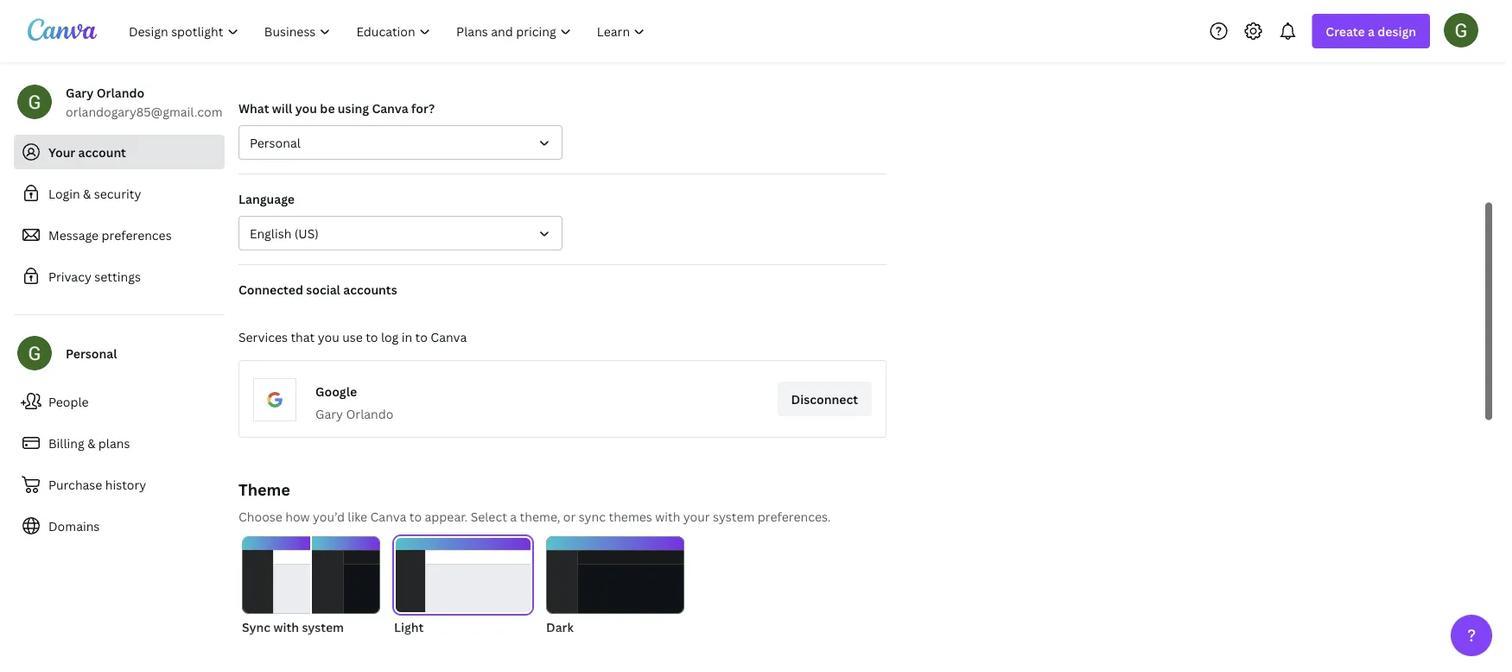 Task type: locate. For each thing, give the bounding box(es) containing it.
0 horizontal spatial gary
[[66, 84, 94, 101]]

in
[[402, 329, 412, 345]]

1 vertical spatial system
[[302, 619, 344, 636]]

1 vertical spatial a
[[510, 509, 517, 525]]

disconnect button
[[777, 382, 872, 417]]

Sync with system button
[[242, 537, 380, 637]]

orlando
[[96, 84, 144, 101], [346, 406, 394, 422]]

gary orlando image
[[1444, 13, 1479, 47]]

1 vertical spatial you
[[318, 329, 339, 345]]

you
[[295, 100, 317, 116], [318, 329, 339, 345]]

system right your
[[713, 509, 755, 525]]

with right sync
[[273, 619, 299, 636]]

canva right in
[[431, 329, 467, 345]]

canva inside theme choose how you'd like canva to appear. select a theme, or sync themes with your system preferences.
[[370, 509, 407, 525]]

0 vertical spatial orlando
[[96, 84, 144, 101]]

0 vertical spatial gary
[[66, 84, 94, 101]]

1 vertical spatial &
[[87, 435, 95, 452]]

preferences
[[102, 227, 172, 243]]

1 horizontal spatial a
[[1368, 23, 1375, 39]]

canva for what
[[372, 100, 408, 116]]

you left use
[[318, 329, 339, 345]]

language
[[239, 191, 295, 207]]

use
[[342, 329, 363, 345]]

create a design button
[[1312, 14, 1430, 48]]

google gary orlando
[[315, 383, 394, 422]]

billing
[[48, 435, 84, 452]]

personal
[[250, 134, 301, 151], [66, 345, 117, 362]]

accounts
[[343, 281, 397, 298]]

a left the design
[[1368, 23, 1375, 39]]

you for will
[[295, 100, 317, 116]]

gary down google
[[315, 406, 343, 422]]

1 vertical spatial with
[[273, 619, 299, 636]]

canva
[[372, 100, 408, 116], [431, 329, 467, 345], [370, 509, 407, 525]]

your
[[48, 144, 75, 160]]

Dark button
[[546, 537, 684, 637]]

like
[[348, 509, 367, 525]]

social
[[306, 281, 340, 298]]

message
[[48, 227, 99, 243]]

appear.
[[425, 509, 468, 525]]

with
[[655, 509, 680, 525], [273, 619, 299, 636]]

a right select
[[510, 509, 517, 525]]

domains
[[48, 518, 100, 535]]

you left "be" at the top left of the page
[[295, 100, 317, 116]]

system right sync
[[302, 619, 344, 636]]

0 vertical spatial canva
[[372, 100, 408, 116]]

0 vertical spatial a
[[1368, 23, 1375, 39]]

(us)
[[294, 225, 319, 242]]

& left plans
[[87, 435, 95, 452]]

canva left for?
[[372, 100, 408, 116]]

how
[[285, 509, 310, 525]]

personal up people
[[66, 345, 117, 362]]

dark
[[546, 619, 574, 636]]

1 horizontal spatial system
[[713, 509, 755, 525]]

0 vertical spatial you
[[295, 100, 317, 116]]

using
[[338, 100, 369, 116]]

privacy
[[48, 268, 91, 285]]

0 vertical spatial personal
[[250, 134, 301, 151]]

purchase
[[48, 477, 102, 493]]

1 vertical spatial personal
[[66, 345, 117, 362]]

sync
[[242, 619, 271, 636]]

1 vertical spatial gary
[[315, 406, 343, 422]]

personal inside button
[[250, 134, 301, 151]]

1 horizontal spatial gary
[[315, 406, 343, 422]]

you'd
[[313, 509, 345, 525]]

or
[[563, 509, 576, 525]]

be
[[320, 100, 335, 116]]

0 vertical spatial with
[[655, 509, 680, 525]]

to right in
[[415, 329, 428, 345]]

to
[[366, 329, 378, 345], [415, 329, 428, 345], [409, 509, 422, 525]]

history
[[105, 477, 146, 493]]

0 horizontal spatial orlando
[[96, 84, 144, 101]]

for?
[[411, 100, 435, 116]]

orlando inside google gary orlando
[[346, 406, 394, 422]]

people link
[[14, 385, 225, 419]]

0 vertical spatial &
[[83, 185, 91, 202]]

0 horizontal spatial system
[[302, 619, 344, 636]]

1 vertical spatial orlando
[[346, 406, 394, 422]]

orlando down google
[[346, 406, 394, 422]]

settings
[[94, 268, 141, 285]]

& for billing
[[87, 435, 95, 452]]

gary up your account
[[66, 84, 94, 101]]

system
[[713, 509, 755, 525], [302, 619, 344, 636]]

orlando up the orlandogary85@gmail.com
[[96, 84, 144, 101]]

to left appear.
[[409, 509, 422, 525]]

1 horizontal spatial with
[[655, 509, 680, 525]]

& right login
[[83, 185, 91, 202]]

orlando inside gary orlando orlandogary85@gmail.com
[[96, 84, 144, 101]]

account
[[78, 144, 126, 160]]

1 horizontal spatial orlando
[[346, 406, 394, 422]]

gary
[[66, 84, 94, 101], [315, 406, 343, 422]]

message preferences link
[[14, 218, 225, 252]]

0 horizontal spatial a
[[510, 509, 517, 525]]

themes
[[609, 509, 652, 525]]

services
[[239, 329, 288, 345]]

2 vertical spatial canva
[[370, 509, 407, 525]]

what
[[239, 100, 269, 116]]

canva right like at left
[[370, 509, 407, 525]]

a
[[1368, 23, 1375, 39], [510, 509, 517, 525]]

gary inside google gary orlando
[[315, 406, 343, 422]]

&
[[83, 185, 91, 202], [87, 435, 95, 452]]

1 horizontal spatial personal
[[250, 134, 301, 151]]

connected social accounts
[[239, 281, 397, 298]]

0 horizontal spatial with
[[273, 619, 299, 636]]

message preferences
[[48, 227, 172, 243]]

what will you be using canva for?
[[239, 100, 435, 116]]

personal down 'will'
[[250, 134, 301, 151]]

0 vertical spatial system
[[713, 509, 755, 525]]

with left your
[[655, 509, 680, 525]]

& for login
[[83, 185, 91, 202]]



Task type: describe. For each thing, give the bounding box(es) containing it.
google
[[315, 383, 357, 400]]

system inside theme choose how you'd like canva to appear. select a theme, or sync themes with your system preferences.
[[713, 509, 755, 525]]

to left log on the left
[[366, 329, 378, 345]]

privacy settings
[[48, 268, 141, 285]]

domains link
[[14, 509, 225, 544]]

english (us)
[[250, 225, 319, 242]]

gary inside gary orlando orlandogary85@gmail.com
[[66, 84, 94, 101]]

login & security
[[48, 185, 141, 202]]

create a design
[[1326, 23, 1416, 39]]

with inside theme choose how you'd like canva to appear. select a theme, or sync themes with your system preferences.
[[655, 509, 680, 525]]

your account
[[48, 144, 126, 160]]

system inside button
[[302, 619, 344, 636]]

you for that
[[318, 329, 339, 345]]

login & security link
[[14, 176, 225, 211]]

top level navigation element
[[118, 14, 660, 48]]

choose
[[239, 509, 282, 525]]

sync
[[579, 509, 606, 525]]

theme choose how you'd like canva to appear. select a theme, or sync themes with your system preferences.
[[239, 479, 831, 525]]

design
[[1378, 23, 1416, 39]]

gary orlando orlandogary85@gmail.com
[[66, 84, 223, 120]]

plans
[[98, 435, 130, 452]]

0 horizontal spatial personal
[[66, 345, 117, 362]]

security
[[94, 185, 141, 202]]

a inside theme choose how you'd like canva to appear. select a theme, or sync themes with your system preferences.
[[510, 509, 517, 525]]

people
[[48, 394, 89, 410]]

billing & plans link
[[14, 426, 225, 461]]

english
[[250, 225, 292, 242]]

login
[[48, 185, 80, 202]]

Language: English (US) button
[[239, 216, 563, 251]]

create
[[1326, 23, 1365, 39]]

services that you use to log in to canva
[[239, 329, 467, 345]]

will
[[272, 100, 292, 116]]

purchase history
[[48, 477, 146, 493]]

light
[[394, 619, 424, 636]]

log
[[381, 329, 399, 345]]

billing & plans
[[48, 435, 130, 452]]

your
[[683, 509, 710, 525]]

your account link
[[14, 135, 225, 169]]

with inside sync with system button
[[273, 619, 299, 636]]

select
[[471, 509, 507, 525]]

canva for theme
[[370, 509, 407, 525]]

theme,
[[520, 509, 560, 525]]

purchase history link
[[14, 468, 225, 502]]

theme
[[239, 479, 290, 500]]

sync with system
[[242, 619, 344, 636]]

preferences.
[[758, 509, 831, 525]]

Personal button
[[239, 125, 563, 160]]

to inside theme choose how you'd like canva to appear. select a theme, or sync themes with your system preferences.
[[409, 509, 422, 525]]

connected
[[239, 281, 303, 298]]

that
[[291, 329, 315, 345]]

orlandogary85@gmail.com
[[66, 103, 223, 120]]

a inside dropdown button
[[1368, 23, 1375, 39]]

Light button
[[394, 537, 532, 637]]

1 vertical spatial canva
[[431, 329, 467, 345]]

disconnect
[[791, 391, 858, 407]]

privacy settings link
[[14, 259, 225, 294]]



Task type: vqa. For each thing, say whether or not it's contained in the screenshot.
the a related to design
no



